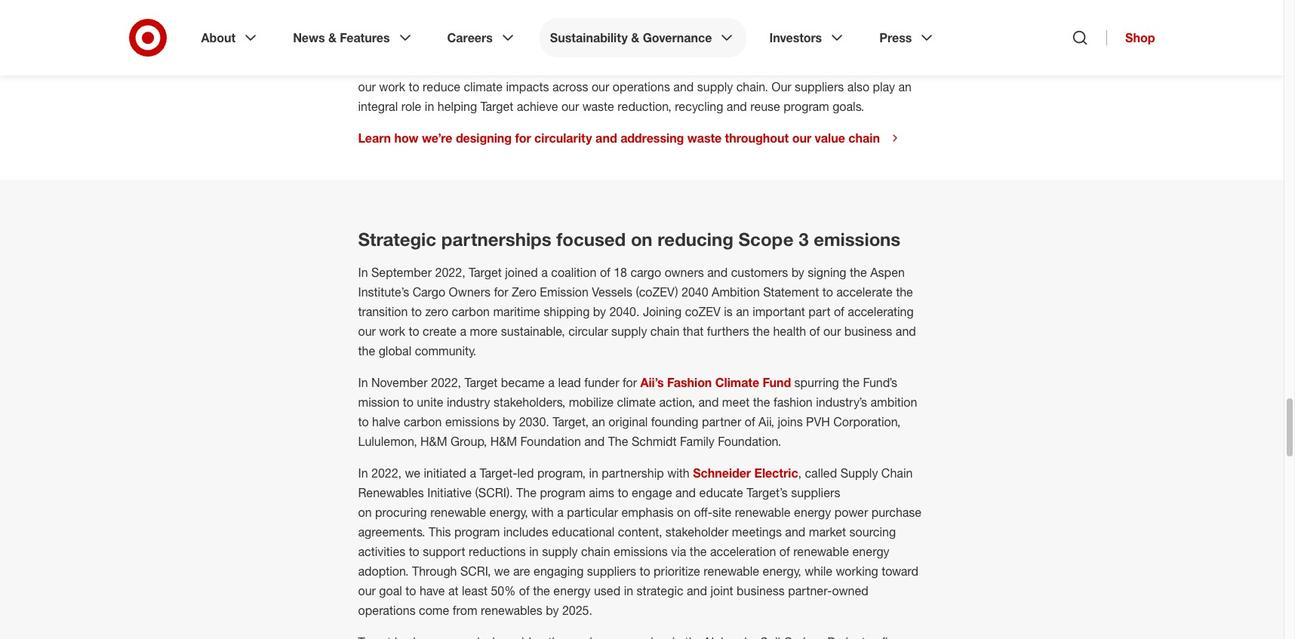 Task type: locate. For each thing, give the bounding box(es) containing it.
0 vertical spatial the
[[608, 434, 629, 449]]

across down committed
[[553, 79, 589, 94]]

that down cozev
[[683, 324, 704, 339]]

energy, down "(scri)."
[[490, 505, 528, 520]]

& up problematic plastic in our packaging, in service of our work to reduce climate impacts across our operations and supply chain.
[[632, 30, 640, 45]]

role
[[402, 99, 422, 114]]

0 horizontal spatial more
[[395, 8, 424, 23]]

2 learn from the top
[[358, 131, 391, 146]]

suppliers inside s suppliers on
[[792, 486, 841, 501]]

renewable energy, with a particular emphasis on off-site renewable energy power purchase agreements. this program includes educational content, stakeholder meetings and market sourcing activities to support reductions in supply chain emissions via the acceleration of renewable energy adoption. through scri, we are engaging suppliers to prioritize renewable energy, while working toward our goal to have at least 50% of the energy used in strategic and joint business partner-owned operations come from renewables by 2025.
[[358, 505, 922, 618]]

about link
[[191, 18, 270, 57]]

operations inside problematic plastic in our packaging, in service of our work to reduce climate impacts across our operations and supply chain.
[[613, 79, 671, 94]]

s
[[782, 486, 788, 501]]

on up cargo
[[631, 228, 653, 251]]

1 horizontal spatial with
[[668, 466, 690, 481]]

0 horizontal spatial we
[[405, 466, 421, 481]]

news
[[293, 30, 325, 45]]

suppliers down called
[[792, 486, 841, 501]]

1 horizontal spatial we
[[472, 60, 488, 75]]

of inside "spurring the fund's mission to unite industry stakeholders, mobilize climate action, and meet the fashion industry's ambition to halve carbon emissions by 2030. target, an original founding partner of aii, joins pvh corporation, lululemon, h&m group, h&m foundation and the schmidt family foundation."
[[745, 415, 756, 430]]

chain inside in september 2022, target joined a coalition of 18 cargo owners and customers by signing the aspen institute's cargo owners for zero emission vessels (cozev) 2040 ambition statement to accelerate the transition to zero carbon maritime shipping by 2040. joining cozev is an important part of accelerating our work to create a more sustainable, circular supply chain that furthers the health of our business and the global community.
[[651, 324, 680, 339]]

1 horizontal spatial carbon
[[452, 304, 490, 319]]

1 vertical spatial learn
[[358, 131, 391, 146]]

0 vertical spatial across
[[627, 40, 663, 55]]

institute's
[[358, 285, 409, 300]]

the down important
[[753, 324, 770, 339]]

emissions down content,
[[614, 544, 668, 560]]

goals.
[[833, 99, 865, 114]]

h&m
[[421, 434, 447, 449], [491, 434, 517, 449]]

are inside renewable energy, with a particular emphasis on off-site renewable energy power purchase agreements. this program includes educational content, stakeholder meetings and market sourcing activities to support reductions in supply chain emissions via the acceleration of renewable energy adoption. through scri, we are engaging suppliers to prioritize renewable energy, while working toward our goal to have at least 50% of the energy used in strategic and joint business partner-owned operations come from renewables by 2025.
[[513, 564, 531, 579]]

a inside renewable energy, with a particular emphasis on off-site renewable energy power purchase agreements. this program includes educational content, stakeholder meetings and market sourcing activities to support reductions in supply chain emissions via the acceleration of renewable energy adoption. through scri, we are engaging suppliers to prioritize renewable energy, while working toward our goal to have at least 50% of the energy used in strategic and joint business partner-owned operations come from renewables by 2025.
[[557, 505, 564, 520]]

1 in from the top
[[358, 265, 368, 280]]

our inside our suppliers also play an integral role in helping target achieve our waste reduction,
[[562, 99, 579, 114]]

2 vertical spatial program
[[455, 525, 500, 540]]

program,
[[538, 466, 586, 481]]

value
[[687, 40, 715, 55], [815, 131, 846, 146]]

1 horizontal spatial waste
[[688, 131, 722, 146]]

carbon down the unite
[[404, 415, 442, 430]]

in for in september 2022, target joined a coalition of 18 cargo owners and customers by signing the aspen institute's cargo owners for zero emission vessels (cozev) 2040 ambition statement to accelerate the transition to zero carbon maritime shipping by 2040. joining cozev is an important part of accelerating our work to create a more sustainable, circular supply chain that furthers the health of our business and the global community.
[[358, 265, 368, 280]]

lululemon,
[[358, 434, 417, 449]]

0 horizontal spatial carbon
[[404, 415, 442, 430]]

0 vertical spatial an
[[899, 79, 912, 94]]

engage
[[632, 486, 673, 501]]

2025.
[[563, 603, 593, 618]]

ambition
[[712, 285, 760, 300]]

target up owners
[[469, 265, 502, 280]]

we up 50%
[[495, 564, 510, 579]]

ambition down fund's
[[871, 395, 918, 410]]

1 horizontal spatial &
[[632, 30, 640, 45]]

0 vertical spatial in
[[358, 265, 368, 280]]

business right joint
[[737, 584, 785, 599]]

1 vertical spatial the
[[517, 486, 537, 501]]

schneider
[[693, 466, 751, 481]]

for down achieve on the top left of the page
[[515, 131, 531, 146]]

1 vertical spatial emissions
[[445, 415, 500, 430]]

& for sustainability
[[632, 30, 640, 45]]

2 in from the top
[[358, 375, 368, 390]]

1 horizontal spatial an
[[736, 304, 750, 319]]

initiative
[[428, 486, 472, 501]]

used
[[594, 584, 621, 599]]

0 horizontal spatial the
[[517, 486, 537, 501]]

emissions inside renewable energy, with a particular emphasis on off-site renewable energy power purchase agreements. this program includes educational content, stakeholder meetings and market sourcing activities to support reductions in supply chain emissions via the acceleration of renewable energy adoption. through scri, we are engaging suppliers to prioritize renewable energy, while working toward our goal to have at least 50% of the energy used in strategic and joint business partner-owned operations come from renewables by 2025.
[[614, 544, 668, 560]]

are down forward
[[491, 60, 508, 75]]

with up engage
[[668, 466, 690, 481]]

2022, inside in september 2022, target joined a coalition of 18 cargo owners and customers by signing the aspen institute's cargo owners for zero emission vessels (cozev) 2040 ambition statement to accelerate the transition to zero carbon maritime shipping by 2040. joining cozev is an important part of accelerating our work to create a more sustainable, circular supply chain that furthers the health of our business and the global community.
[[435, 265, 466, 280]]

of right service
[[906, 60, 917, 75]]

cargo
[[631, 265, 662, 280]]

operations down goal
[[358, 603, 416, 618]]

1 vertical spatial are
[[513, 564, 531, 579]]

our down "as part of our target forward ambition to partner across the value chain to design solutions that"
[[592, 79, 610, 94]]

to up role
[[409, 79, 420, 94]]

addressing
[[621, 131, 684, 146]]

supply down 2040.
[[612, 324, 647, 339]]

we up renewables
[[405, 466, 421, 481]]

impacts
[[506, 79, 549, 94]]

0 horizontal spatial program
[[455, 525, 500, 540]]

1 vertical spatial for
[[494, 285, 509, 300]]

1 vertical spatial carbon
[[404, 415, 442, 430]]

as
[[358, 40, 372, 55]]

(cozev)
[[636, 285, 679, 300]]

1 vertical spatial energy,
[[763, 564, 802, 579]]

1 horizontal spatial part
[[809, 304, 831, 319]]

a right create at the bottom of page
[[460, 324, 467, 339]]

news & features link
[[283, 18, 425, 57]]

0 vertical spatial with
[[668, 466, 690, 481]]

0 vertical spatial that
[[358, 60, 379, 75]]

business inside in september 2022, target joined a coalition of 18 cargo owners and customers by signing the aspen institute's cargo owners for zero emission vessels (cozev) 2040 ambition statement to accelerate the transition to zero carbon maritime shipping by 2040. joining cozev is an important part of accelerating our work to create a more sustainable, circular supply chain that furthers the health of our business and the global community.
[[845, 324, 893, 339]]

with up includes
[[532, 505, 554, 520]]

business down accelerating
[[845, 324, 893, 339]]

in
[[755, 60, 765, 75], [851, 60, 861, 75], [425, 99, 434, 114], [589, 466, 599, 481], [530, 544, 539, 560], [624, 584, 634, 599]]

investors
[[770, 30, 823, 45]]

1 vertical spatial in
[[358, 375, 368, 390]]

0 vertical spatial work
[[487, 8, 515, 23]]

1 vertical spatial business
[[737, 584, 785, 599]]

emissions inside "spurring the fund's mission to unite industry stakeholders, mobilize climate action, and meet the fashion industry's ambition to halve carbon emissions by 2030. target, an original founding partner of aii, joins pvh corporation, lululemon, h&m group, h&m foundation and the schmidt family foundation."
[[445, 415, 500, 430]]

target up "waste,"
[[436, 40, 469, 55]]

0 horizontal spatial an
[[592, 415, 606, 430]]

chain
[[882, 466, 913, 481]]

the inside "as part of our target forward ambition to partner across the value chain to design solutions that"
[[666, 40, 683, 55]]

1 horizontal spatial emissions
[[614, 544, 668, 560]]

target left "s"
[[747, 486, 780, 501]]

come
[[419, 603, 450, 618]]

3 in from the top
[[358, 466, 368, 481]]

1 vertical spatial with
[[532, 505, 554, 520]]

(scri).
[[475, 486, 513, 501]]

that inside in september 2022, target joined a coalition of 18 cargo owners and customers by signing the aspen institute's cargo owners for zero emission vessels (cozev) 2040 ambition statement to accelerate the transition to zero carbon maritime shipping by 2040. joining cozev is an important part of accelerating our work to create a more sustainable, circular supply chain that furthers the health of our business and the global community.
[[683, 324, 704, 339]]

0 horizontal spatial with
[[532, 505, 554, 520]]

chain down the goals.
[[849, 131, 880, 146]]

0 vertical spatial are
[[491, 60, 508, 75]]

2022, up owners
[[435, 265, 466, 280]]

purchase
[[872, 505, 922, 520]]

1 vertical spatial an
[[736, 304, 750, 319]]

the left global
[[358, 344, 376, 359]]

the up accelerate
[[850, 265, 867, 280]]

1 vertical spatial across
[[553, 79, 589, 94]]

1 vertical spatial that
[[683, 324, 704, 339]]

across up problematic plastic in our packaging, in service of our work to reduce climate impacts across our operations and supply chain.
[[627, 40, 663, 55]]

1 vertical spatial work
[[379, 79, 406, 94]]

0 vertical spatial ambition
[[520, 40, 567, 55]]

power
[[835, 505, 869, 520]]

in right used
[[624, 584, 634, 599]]

careers
[[448, 30, 493, 45]]

1 vertical spatial suppliers
[[792, 486, 841, 501]]

0 horizontal spatial climate
[[464, 79, 503, 94]]

called
[[805, 466, 838, 481]]

an inside "spurring the fund's mission to unite industry stakeholders, mobilize climate action, and meet the fashion industry's ambition to halve carbon emissions by 2030. target, an original founding partner of aii, joins pvh corporation, lululemon, h&m group, h&m foundation and the schmidt family foundation."
[[592, 415, 606, 430]]

to inside problematic plastic in our packaging, in service of our work to reduce climate impacts across our operations and supply chain.
[[409, 79, 420, 94]]

footprint
[[676, 8, 725, 23]]

by
[[792, 265, 805, 280], [593, 304, 606, 319], [503, 415, 516, 430], [546, 603, 559, 618]]

renewables
[[358, 486, 424, 501]]

and down accelerating
[[896, 324, 917, 339]]

our
[[464, 8, 483, 23], [577, 8, 596, 23], [415, 40, 433, 55], [768, 60, 786, 75], [358, 79, 376, 94], [592, 79, 610, 94], [562, 99, 579, 114], [793, 131, 812, 146], [358, 324, 376, 339], [824, 324, 842, 339], [358, 584, 376, 599]]

h&m up initiated
[[421, 434, 447, 449]]

original
[[609, 415, 648, 430]]

chain inside "as part of our target forward ambition to partner across the value chain to design solutions that"
[[718, 40, 747, 55]]

we down forward
[[472, 60, 488, 75]]

on down renewables
[[358, 505, 372, 520]]

learn for learn how we're designing for circularity and addressing waste throughout our value chain
[[358, 131, 391, 146]]

1 vertical spatial part
[[809, 304, 831, 319]]

in inside our suppliers also play an integral role in helping target achieve our waste reduction,
[[425, 99, 434, 114]]

ambition up committed
[[520, 40, 567, 55]]

our suppliers also play an integral role in helping target achieve our waste reduction,
[[358, 79, 912, 114]]

2 vertical spatial in
[[358, 466, 368, 481]]

via
[[672, 544, 687, 560]]

2 vertical spatial we
[[495, 564, 510, 579]]

renewable
[[431, 505, 486, 520], [735, 505, 791, 520], [794, 544, 850, 560], [704, 564, 760, 579]]

and down the chain.
[[727, 99, 747, 114]]

0 horizontal spatial operations
[[358, 603, 416, 618]]

0 horizontal spatial energy,
[[490, 505, 528, 520]]

business
[[845, 324, 893, 339], [737, 584, 785, 599]]

to inside , called supply chain renewables initiative (scri). the program aims to engage and educate target
[[618, 486, 629, 501]]

in inside in september 2022, target joined a coalition of 18 cargo owners and customers by signing the aspen institute's cargo owners for zero emission vessels (cozev) 2040 ambition statement to accelerate the transition to zero carbon maritime shipping by 2040. joining cozev is an important part of accelerating our work to create a more sustainable, circular supply chain that furthers the health of our business and the global community.
[[358, 265, 368, 280]]

that inside "as part of our target forward ambition to partner across the value chain to design solutions that"
[[358, 60, 379, 75]]

learn left how
[[358, 131, 391, 146]]

in up aims at left bottom
[[589, 466, 599, 481]]

0 vertical spatial waste
[[583, 99, 615, 114]]

2 horizontal spatial energy
[[853, 544, 890, 560]]

waste up 'learn how we're designing for circularity and addressing waste throughout our value chain'
[[583, 99, 615, 114]]

to up through
[[409, 544, 420, 560]]

0 vertical spatial learn
[[358, 8, 391, 23]]

0 vertical spatial value
[[687, 40, 715, 55]]

in up institute's
[[358, 265, 368, 280]]

2 horizontal spatial an
[[899, 79, 912, 94]]

an right "is"
[[736, 304, 750, 319]]

1 vertical spatial reduce
[[423, 79, 461, 94]]

0 horizontal spatial business
[[737, 584, 785, 599]]

joint
[[711, 584, 734, 599]]

more down maritime
[[470, 324, 498, 339]]

0 vertical spatial business
[[845, 324, 893, 339]]

of right health on the bottom right
[[810, 324, 820, 339]]

our up 'circularity'
[[562, 99, 579, 114]]

2022, for november
[[431, 375, 461, 390]]

0 vertical spatial reduce
[[534, 8, 574, 23]]

0 vertical spatial carbon
[[452, 304, 490, 319]]

suppliers inside renewable energy, with a particular emphasis on off-site renewable energy power purchase agreements. this program includes educational content, stakeholder meetings and market sourcing activities to support reductions in supply chain emissions via the acceleration of renewable energy adoption. through scri, we are engaging suppliers to prioritize renewable energy, while working toward our goal to have at least 50% of the energy used in strategic and joint business partner-owned operations come from renewables by 2025.
[[587, 564, 637, 579]]

1 horizontal spatial operations
[[613, 79, 671, 94]]

our left goal
[[358, 584, 376, 599]]

0 vertical spatial part
[[376, 40, 398, 55]]

target-
[[480, 466, 518, 481]]

in 2022, we initiated a target-led program, in partnership with schneider electric
[[358, 466, 799, 481]]

2 horizontal spatial on
[[677, 505, 691, 520]]

spurring the fund's mission to unite industry stakeholders, mobilize climate action, and meet the fashion industry's ambition to halve carbon emissions by 2030. target, an original founding partner of aii, joins pvh corporation, lululemon, h&m group, h&m foundation and the schmidt family foundation.
[[358, 375, 918, 449]]

supply
[[600, 8, 637, 23], [698, 79, 733, 94], [612, 324, 647, 339], [542, 544, 578, 560]]

reduction,
[[618, 99, 672, 114]]

energy up 2025.
[[554, 584, 591, 599]]

we inside renewable energy, with a particular emphasis on off-site renewable energy power purchase agreements. this program includes educational content, stakeholder meetings and market sourcing activities to support reductions in supply chain emissions via the acceleration of renewable energy adoption. through scri, we are engaging suppliers to prioritize renewable energy, while working toward our goal to have at least 50% of the energy used in strategic and joint business partner-owned operations come from renewables by 2025.
[[495, 564, 510, 579]]

0 vertical spatial operations
[[613, 79, 671, 94]]

0 vertical spatial more
[[395, 8, 424, 23]]

aims
[[589, 486, 615, 501]]

carbon inside "spurring the fund's mission to unite industry stakeholders, mobilize climate action, and meet the fashion industry's ambition to halve carbon emissions by 2030. target, an original founding partner of aii, joins pvh corporation, lululemon, h&m group, h&m foundation and the schmidt family foundation."
[[404, 415, 442, 430]]

0 horizontal spatial emissions
[[445, 415, 500, 430]]

1 & from the left
[[328, 30, 337, 45]]

partner down meet
[[702, 415, 742, 430]]

energy
[[794, 505, 832, 520], [853, 544, 890, 560], [554, 584, 591, 599]]

market
[[809, 525, 847, 540]]

by up statement at the right of the page
[[792, 265, 805, 280]]

family
[[680, 434, 715, 449]]

are up 50%
[[513, 564, 531, 579]]

operations up 'reduction,'
[[613, 79, 671, 94]]

problematic plastic in our packaging, in service of our work to reduce climate impacts across our operations and supply chain.
[[358, 60, 917, 94]]

supply up recycling
[[698, 79, 733, 94]]

to right aims at left bottom
[[618, 486, 629, 501]]

for inside in september 2022, target joined a coalition of 18 cargo owners and customers by signing the aspen institute's cargo owners for zero emission vessels (cozev) 2040 ambition statement to accelerate the transition to zero carbon maritime shipping by 2040. joining cozev is an important part of accelerating our work to create a more sustainable, circular supply chain that furthers the health of our business and the global community.
[[494, 285, 509, 300]]

more
[[395, 8, 424, 23], [470, 324, 498, 339]]

h&m up target-
[[491, 434, 517, 449]]

our down about
[[415, 40, 433, 55]]

chain down educational
[[582, 544, 611, 560]]

1 horizontal spatial program
[[540, 486, 586, 501]]

1 horizontal spatial h&m
[[491, 434, 517, 449]]

value up problematic
[[687, 40, 715, 55]]

suppliers inside our suppliers also play an integral role in helping target achieve our waste reduction,
[[795, 79, 845, 94]]

acceleration
[[711, 544, 777, 560]]

1 horizontal spatial more
[[470, 324, 498, 339]]

founding
[[652, 415, 699, 430]]

reductions
[[469, 544, 526, 560]]

in for in 2022, we initiated a target-led program, in partnership with schneider electric
[[358, 466, 368, 481]]

1 horizontal spatial energy
[[794, 505, 832, 520]]

about
[[428, 8, 461, 23]]

the up problematic
[[666, 40, 683, 55]]

0 horizontal spatial waste
[[583, 99, 615, 114]]

0 vertical spatial suppliers
[[795, 79, 845, 94]]

partner up problematic plastic in our packaging, in service of our work to reduce climate impacts across our operations and supply chain.
[[584, 40, 624, 55]]

of left aii,
[[745, 415, 756, 430]]

across inside "as part of our target forward ambition to partner across the value chain to design solutions that"
[[627, 40, 663, 55]]

18
[[614, 265, 628, 280]]

an inside in september 2022, target joined a coalition of 18 cargo owners and customers by signing the aspen institute's cargo owners for zero emission vessels (cozev) 2040 ambition statement to accelerate the transition to zero carbon maritime shipping by 2040. joining cozev is an important part of accelerating our work to create a more sustainable, circular supply chain that furthers the health of our business and the global community.
[[736, 304, 750, 319]]

partnerships
[[442, 228, 552, 251]]

fund's
[[863, 375, 898, 390]]

in september 2022, target joined a coalition of 18 cargo owners and customers by signing the aspen institute's cargo owners for zero emission vessels (cozev) 2040 ambition statement to accelerate the transition to zero carbon maritime shipping by 2040. joining cozev is an important part of accelerating our work to create a more sustainable, circular supply chain that furthers the health of our business and the global community.
[[358, 265, 917, 359]]

0 vertical spatial 2022,
[[435, 265, 466, 280]]

we
[[472, 60, 488, 75], [405, 466, 421, 481], [495, 564, 510, 579]]

1 vertical spatial operations
[[358, 603, 416, 618]]

and up ambition
[[708, 265, 728, 280]]

chain
[[641, 8, 672, 23], [718, 40, 747, 55], [849, 131, 880, 146], [651, 324, 680, 339], [582, 544, 611, 560]]

with
[[668, 466, 690, 481], [532, 505, 554, 520]]

0 vertical spatial partner
[[584, 40, 624, 55]]

1 horizontal spatial value
[[815, 131, 846, 146]]

0 vertical spatial climate
[[464, 79, 503, 94]]

program down our
[[784, 99, 830, 114]]

a up educational
[[557, 505, 564, 520]]

1 horizontal spatial business
[[845, 324, 893, 339]]

1 vertical spatial program
[[540, 486, 586, 501]]

energy up market
[[794, 505, 832, 520]]

2 vertical spatial suppliers
[[587, 564, 637, 579]]

1 vertical spatial more
[[470, 324, 498, 339]]

important
[[753, 304, 806, 319]]

part inside in september 2022, target joined a coalition of 18 cargo owners and customers by signing the aspen institute's cargo owners for zero emission vessels (cozev) 2040 ambition statement to accelerate the transition to zero carbon maritime shipping by 2040. joining cozev is an important part of accelerating our work to create a more sustainable, circular supply chain that furthers the health of our business and the global community.
[[809, 304, 831, 319]]

2 vertical spatial an
[[592, 415, 606, 430]]

an down mobilize
[[592, 415, 606, 430]]

by left 2030.
[[503, 415, 516, 430]]

of
[[401, 40, 411, 55], [906, 60, 917, 75], [600, 265, 611, 280], [834, 304, 845, 319], [810, 324, 820, 339], [745, 415, 756, 430], [780, 544, 790, 560], [519, 584, 530, 599]]

fashion
[[774, 395, 813, 410]]

ambition inside "as part of our target forward ambition to partner across the value chain to design solutions that"
[[520, 40, 567, 55]]

partner inside "as part of our target forward ambition to partner across the value chain to design solutions that"
[[584, 40, 624, 55]]

0 horizontal spatial for
[[494, 285, 509, 300]]

supply inside renewable energy, with a particular emphasis on off-site renewable energy power purchase agreements. this program includes educational content, stakeholder meetings and market sourcing activities to support reductions in supply chain emissions via the acceleration of renewable energy adoption. through scri, we are engaging suppliers to prioritize renewable energy, while working toward our goal to have at least 50% of the energy used in strategic and joint business partner-owned operations come from renewables by 2025.
[[542, 544, 578, 560]]

work up integral in the top left of the page
[[379, 79, 406, 94]]

2 vertical spatial work
[[379, 324, 406, 339]]

2 & from the left
[[632, 30, 640, 45]]

for left 'aii's'
[[623, 375, 637, 390]]

0 horizontal spatial on
[[358, 505, 372, 520]]

1 h&m from the left
[[421, 434, 447, 449]]

1 vertical spatial climate
[[617, 395, 656, 410]]

0 vertical spatial for
[[515, 131, 531, 146]]

scri,
[[461, 564, 491, 579]]

more left about
[[395, 8, 424, 23]]

part down statement at the right of the page
[[809, 304, 831, 319]]

value down the goals.
[[815, 131, 846, 146]]

suppliers for our
[[795, 79, 845, 94]]

includes
[[504, 525, 549, 540]]

became
[[501, 375, 545, 390]]

reduce inside problematic plastic in our packaging, in service of our work to reduce climate impacts across our operations and supply chain.
[[423, 79, 461, 94]]

waste inside our suppliers also play an integral role in helping target achieve our waste reduction,
[[583, 99, 615, 114]]

value inside "as part of our target forward ambition to partner across the value chain to design solutions that"
[[687, 40, 715, 55]]

0 horizontal spatial reduce
[[423, 79, 461, 94]]

reduce up sustainability
[[534, 8, 574, 23]]

0 horizontal spatial partner
[[584, 40, 624, 55]]

program down program, in the left of the page
[[540, 486, 586, 501]]

carbon down owners
[[452, 304, 490, 319]]

for
[[515, 131, 531, 146], [494, 285, 509, 300], [623, 375, 637, 390]]

energy, up partner-
[[763, 564, 802, 579]]

1 vertical spatial 2022,
[[431, 375, 461, 390]]

and inside problematic plastic in our packaging, in service of our work to reduce climate impacts across our operations and supply chain.
[[674, 79, 694, 94]]

1 vertical spatial energy
[[853, 544, 890, 560]]

schneider electric link
[[693, 466, 799, 481]]

reuse
[[751, 99, 781, 114]]

1 learn from the top
[[358, 8, 391, 23]]

2 vertical spatial emissions
[[614, 544, 668, 560]]

1 horizontal spatial are
[[513, 564, 531, 579]]

& for news
[[328, 30, 337, 45]]

0 horizontal spatial that
[[358, 60, 379, 75]]

ambition
[[520, 40, 567, 55], [871, 395, 918, 410]]

by inside renewable energy, with a particular emphasis on off-site renewable energy power purchase agreements. this program includes educational content, stakeholder meetings and market sourcing activities to support reductions in supply chain emissions via the acceleration of renewable energy adoption. through scri, we are engaging suppliers to prioritize renewable energy, while working toward our goal to have at least 50% of the energy used in strategic and joint business partner-owned operations come from renewables by 2025.
[[546, 603, 559, 618]]

by left 2025.
[[546, 603, 559, 618]]

designing
[[456, 131, 512, 146]]



Task type: describe. For each thing, give the bounding box(es) containing it.
and down aii's fashion climate fund link on the bottom
[[699, 395, 719, 410]]

our up our
[[768, 60, 786, 75]]

stakeholder
[[666, 525, 729, 540]]

with inside renewable energy, with a particular emphasis on off-site renewable energy power purchase agreements. this program includes educational content, stakeholder meetings and market sourcing activities to support reductions in supply chain emissions via the acceleration of renewable energy adoption. through scri, we are engaging suppliers to prioritize renewable energy, while working toward our goal to have at least 50% of the energy used in strategic and joint business partner-owned operations come from renewables by 2025.
[[532, 505, 554, 520]]

partnership
[[602, 466, 664, 481]]

program inside , called supply chain renewables initiative (scri). the program aims to engage and educate target
[[540, 486, 586, 501]]

news & features
[[293, 30, 390, 45]]

waste,
[[434, 60, 469, 75]]

joined
[[505, 265, 538, 280]]

on inside s suppliers on
[[358, 505, 372, 520]]

2 horizontal spatial for
[[623, 375, 637, 390]]

0 vertical spatial we
[[472, 60, 488, 75]]

supply up the sustainability & governance
[[600, 8, 637, 23]]

global
[[379, 344, 412, 359]]

to down sustainability
[[573, 60, 584, 75]]

toward
[[882, 564, 919, 579]]

to down november
[[403, 395, 414, 410]]

renewable up while
[[794, 544, 850, 560]]

renewable up joint
[[704, 564, 760, 579]]

more inside in september 2022, target joined a coalition of 18 cargo owners and customers by signing the aspen institute's cargo owners for zero emission vessels (cozev) 2040 ambition statement to accelerate the transition to zero carbon maritime shipping by 2040. joining cozev is an important part of accelerating our work to create a more sustainable, circular supply chain that furthers the health of our business and the global community.
[[470, 324, 498, 339]]

meet
[[723, 395, 750, 410]]

at
[[449, 584, 459, 599]]

a left lead
[[549, 375, 555, 390]]

sustainability & governance
[[550, 30, 712, 45]]

the inside , called supply chain renewables initiative (scri). the program aims to engage and educate target
[[517, 486, 537, 501]]

learn more about our work to reduce our supply chain footprint link
[[358, 8, 743, 23]]

a right the joined
[[542, 265, 548, 280]]

and reuse program goals.
[[727, 99, 865, 114]]

off-
[[694, 505, 713, 520]]

careers link
[[437, 18, 528, 57]]

the right via
[[690, 544, 707, 560]]

in up also
[[851, 60, 861, 75]]

the up industry's
[[843, 375, 860, 390]]

2 vertical spatial energy
[[554, 584, 591, 599]]

fashion
[[668, 375, 712, 390]]

program inside renewable energy, with a particular emphasis on off-site renewable energy power purchase agreements. this program includes educational content, stakeholder meetings and market sourcing activities to support reductions in supply chain emissions via the acceleration of renewable energy adoption. through scri, we are engaging suppliers to prioritize renewable energy, while working toward our goal to have at least 50% of the energy used in strategic and joint business partner-owned operations come from renewables by 2025.
[[455, 525, 500, 540]]

mobilize
[[569, 395, 614, 410]]

value for the
[[687, 40, 715, 55]]

supply inside in september 2022, target joined a coalition of 18 cargo owners and customers by signing the aspen institute's cargo owners for zero emission vessels (cozev) 2040 ambition statement to accelerate the transition to zero carbon maritime shipping by 2040. joining cozev is an important part of accelerating our work to create a more sustainable, circular supply chain that furthers the health of our business and the global community.
[[612, 324, 647, 339]]

led
[[518, 466, 534, 481]]

of right 50%
[[519, 584, 530, 599]]

a left target-
[[470, 466, 477, 481]]

owned
[[833, 584, 869, 599]]

target up industry at the left of page
[[465, 375, 498, 390]]

site
[[713, 505, 732, 520]]

s suppliers on
[[358, 486, 841, 520]]

50%
[[491, 584, 516, 599]]

design
[[765, 40, 801, 55]]

coalition
[[552, 265, 597, 280]]

sustainability & governance link
[[540, 18, 747, 57]]

throughout
[[725, 131, 789, 146]]

business inside renewable energy, with a particular emphasis on off-site renewable energy power purchase agreements. this program includes educational content, stakeholder meetings and market sourcing activities to support reductions in supply chain emissions via the acceleration of renewable energy adoption. through scri, we are engaging suppliers to prioritize renewable energy, while working toward our goal to have at least 50% of the energy used in strategic and joint business partner-owned operations come from renewables by 2025.
[[737, 584, 785, 599]]

our inside renewable energy, with a particular emphasis on off-site renewable energy power purchase agreements. this program includes educational content, stakeholder meetings and market sourcing activities to support reductions in supply chain emissions via the acceleration of renewable energy adoption. through scri, we are engaging suppliers to prioritize renewable energy, while working toward our goal to have at least 50% of the energy used in strategic and joint business partner-owned operations come from renewables by 2025.
[[358, 584, 376, 599]]

renewable down initiative
[[431, 505, 486, 520]]

solutions
[[804, 40, 853, 55]]

by inside "spurring the fund's mission to unite industry stakeholders, mobilize climate action, and meet the fashion industry's ambition to halve carbon emissions by 2030. target, an original founding partner of aii, joins pvh corporation, lululemon, h&m group, h&m foundation and the schmidt family foundation."
[[503, 415, 516, 430]]

of down accelerate
[[834, 304, 845, 319]]

suppliers for s
[[792, 486, 841, 501]]

cozev
[[685, 304, 721, 319]]

0 vertical spatial energy
[[794, 505, 832, 520]]

forward
[[472, 40, 516, 55]]

in down includes
[[530, 544, 539, 560]]

climate
[[716, 375, 760, 390]]

working
[[836, 564, 879, 579]]

the up aii,
[[753, 395, 771, 410]]

have
[[420, 584, 445, 599]]

stakeholders,
[[494, 395, 566, 410]]

accelerate
[[837, 285, 893, 300]]

1 horizontal spatial on
[[631, 228, 653, 251]]

adoption.
[[358, 564, 409, 579]]

maritime
[[493, 304, 541, 319]]

our down transition
[[358, 324, 376, 339]]

1 vertical spatial waste
[[688, 131, 722, 146]]

target inside "as part of our target forward ambition to partner across the value chain to design solutions that"
[[436, 40, 469, 55]]

circular
[[569, 324, 608, 339]]

0 horizontal spatial are
[[491, 60, 508, 75]]

carbon inside in september 2022, target joined a coalition of 18 cargo owners and customers by signing the aspen institute's cargo owners for zero emission vessels (cozev) 2040 ambition statement to accelerate the transition to zero carbon maritime shipping by 2040. joining cozev is an important part of accelerating our work to create a more sustainable, circular supply chain that furthers the health of our business and the global community.
[[452, 304, 490, 319]]

of inside "as part of our target forward ambition to partner across the value chain to design solutions that"
[[401, 40, 411, 55]]

to down signing
[[823, 285, 834, 300]]

and inside , called supply chain renewables initiative (scri). the program aims to engage and educate target
[[676, 486, 696, 501]]

to left create at the bottom of page
[[409, 324, 420, 339]]

2 horizontal spatial program
[[784, 99, 830, 114]]

across inside problematic plastic in our packaging, in service of our work to reduce climate impacts across our operations and supply chain.
[[553, 79, 589, 94]]

procuring
[[375, 505, 427, 520]]

industry
[[447, 395, 491, 410]]

play
[[873, 79, 896, 94]]

group,
[[451, 434, 487, 449]]

educate
[[700, 486, 744, 501]]

zero
[[425, 304, 449, 319]]

0 vertical spatial emissions
[[814, 228, 901, 251]]

and left joint
[[687, 584, 708, 599]]

by up circular
[[593, 304, 606, 319]]

the down engaging
[[533, 584, 550, 599]]

the inside "spurring the fund's mission to unite industry stakeholders, mobilize climate action, and meet the fashion industry's ambition to halve carbon emissions by 2030. target, an original founding partner of aii, joins pvh corporation, lululemon, h&m group, h&m foundation and the schmidt family foundation."
[[608, 434, 629, 449]]

target inside in september 2022, target joined a coalition of 18 cargo owners and customers by signing the aspen institute's cargo owners for zero emission vessels (cozev) 2040 ambition statement to accelerate the transition to zero carbon maritime shipping by 2040. joining cozev is an important part of accelerating our work to create a more sustainable, circular supply chain that furthers the health of our business and the global community.
[[469, 265, 502, 280]]

features
[[340, 30, 390, 45]]

our inside "as part of our target forward ambition to partner across the value chain to design solutions that"
[[415, 40, 433, 55]]

ambition inside "spurring the fund's mission to unite industry stakeholders, mobilize climate action, and meet the fashion industry's ambition to halve carbon emissions by 2030. target, an original founding partner of aii, joins pvh corporation, lululemon, h&m group, h&m foundation and the schmidt family foundation."
[[871, 395, 918, 410]]

zero
[[512, 285, 537, 300]]

operations inside renewable energy, with a particular emphasis on off-site renewable energy power purchase agreements. this program includes educational content, stakeholder meetings and market sourcing activities to support reductions in supply chain emissions via the acceleration of renewable energy adoption. through scri, we are engaging suppliers to prioritize renewable energy, while working toward our goal to have at least 50% of the energy used in strategic and joint business partner-owned operations come from renewables by 2025.
[[358, 603, 416, 618]]

support
[[423, 544, 466, 560]]

renewable up meetings
[[735, 505, 791, 520]]

as part of our target forward ambition to partner across the value chain to design solutions that
[[358, 40, 853, 75]]

0 vertical spatial energy,
[[490, 505, 528, 520]]

learn how we're designing for circularity and addressing waste throughout our value chain
[[358, 131, 884, 146]]

while
[[805, 564, 833, 579]]

sourcing
[[850, 525, 896, 540]]

supply inside problematic plastic in our packaging, in service of our work to reduce climate impacts across our operations and supply chain.
[[698, 79, 733, 94]]

aspen
[[871, 265, 905, 280]]

to right goal
[[406, 584, 416, 599]]

joins
[[778, 415, 803, 430]]

industry's
[[817, 395, 868, 410]]

foundation.
[[718, 434, 782, 449]]

meetings
[[732, 525, 782, 540]]

partner-
[[789, 584, 833, 599]]

initiated
[[424, 466, 467, 481]]

partner inside "spurring the fund's mission to unite industry stakeholders, mobilize climate action, and meet the fashion industry's ambition to halve carbon emissions by 2030. target, an original founding partner of aii, joins pvh corporation, lululemon, h&m group, h&m foundation and the schmidt family foundation."
[[702, 415, 742, 430]]

part inside "as part of our target forward ambition to partner across the value chain to design solutions that"
[[376, 40, 398, 55]]

september
[[372, 265, 432, 280]]

pvh
[[807, 415, 831, 430]]

our up sustainability
[[577, 8, 596, 23]]

strategic partnerships focused on reducing scope 3 emissions
[[358, 228, 901, 251]]

, called supply chain renewables initiative (scri). the program aims to engage and educate target
[[358, 466, 913, 501]]

in for in november 2022, target became a lead funder for aii's fashion climate fund
[[358, 375, 368, 390]]

2022, for september
[[435, 265, 466, 280]]

the down aspen
[[897, 285, 914, 300]]

learn for learn more about our work to reduce our supply chain footprint
[[358, 8, 391, 23]]

2 vertical spatial 2022,
[[372, 466, 402, 481]]

of inside problematic plastic in our packaging, in service of our work to reduce climate impacts across our operations and supply chain.
[[906, 60, 917, 75]]

target inside , called supply chain renewables initiative (scri). the program aims to engage and educate target
[[747, 486, 780, 501]]

value for our
[[815, 131, 846, 146]]

sustainability
[[550, 30, 628, 45]]

our
[[772, 79, 792, 94]]

strategic
[[637, 584, 684, 599]]

emission
[[540, 285, 589, 300]]

1 horizontal spatial reduce
[[534, 8, 574, 23]]

work inside problematic plastic in our packaging, in service of our work to reduce climate impacts across our operations and supply chain.
[[379, 79, 406, 94]]

scope
[[739, 228, 794, 251]]

and right 'circularity'
[[596, 131, 618, 146]]

how
[[395, 131, 419, 146]]

climate inside problematic plastic in our packaging, in service of our work to reduce climate impacts across our operations and supply chain.
[[464, 79, 503, 94]]

and down target,
[[585, 434, 605, 449]]

climate inside "spurring the fund's mission to unite industry stakeholders, mobilize climate action, and meet the fashion industry's ambition to halve carbon emissions by 2030. target, an original founding partner of aii, joins pvh corporation, lululemon, h&m group, h&m foundation and the schmidt family foundation."
[[617, 395, 656, 410]]

electric
[[755, 466, 799, 481]]

to left design
[[751, 40, 761, 55]]

lead
[[558, 375, 581, 390]]

our up careers
[[464, 8, 483, 23]]

shop link
[[1107, 30, 1156, 45]]

chain inside renewable energy, with a particular emphasis on off-site renewable energy power purchase agreements. this program includes educational content, stakeholder meetings and market sourcing activities to support reductions in supply chain emissions via the acceleration of renewable energy adoption. through scri, we are engaging suppliers to prioritize renewable energy, while working toward our goal to have at least 50% of the energy used in strategic and joint business partner-owned operations come from renewables by 2025.
[[582, 544, 611, 560]]

content,
[[618, 525, 663, 540]]

on inside renewable energy, with a particular emphasis on off-site renewable energy power purchase agreements. this program includes educational content, stakeholder meetings and market sourcing activities to support reductions in supply chain emissions via the acceleration of renewable energy adoption. through scri, we are engaging suppliers to prioritize renewable energy, while working toward our goal to have at least 50% of the energy used in strategic and joint business partner-owned operations come from renewables by 2025.
[[677, 505, 691, 520]]

activities
[[358, 544, 406, 560]]

to up strategic
[[640, 564, 651, 579]]

chain.
[[737, 79, 769, 94]]

target inside our suppliers also play an integral role in helping target achieve our waste reduction,
[[481, 99, 514, 114]]

1 horizontal spatial energy,
[[763, 564, 802, 579]]

funder
[[585, 375, 620, 390]]

to left halve
[[358, 415, 369, 430]]

our up integral in the top left of the page
[[358, 79, 376, 94]]

our down and reuse program goals.
[[793, 131, 812, 146]]

work inside in september 2022, target joined a coalition of 18 cargo owners and customers by signing the aspen institute's cargo owners for zero emission vessels (cozev) 2040 ambition statement to accelerate the transition to zero carbon maritime shipping by 2040. joining cozev is an important part of accelerating our work to create a more sustainable, circular supply chain that furthers the health of our business and the global community.
[[379, 324, 406, 339]]

chain up governance
[[641, 8, 672, 23]]

health
[[774, 324, 807, 339]]

to up committed
[[570, 40, 581, 55]]

in up the chain.
[[755, 60, 765, 75]]

,
[[799, 466, 802, 481]]

to up waste, we are committed to
[[519, 8, 530, 23]]

an inside our suppliers also play an integral role in helping target achieve our waste reduction,
[[899, 79, 912, 94]]

our right health on the bottom right
[[824, 324, 842, 339]]

owners
[[665, 265, 704, 280]]

to left zero
[[411, 304, 422, 319]]

of left 18
[[600, 265, 611, 280]]

aii's
[[641, 375, 664, 390]]

of down meetings
[[780, 544, 790, 560]]

owners
[[449, 285, 491, 300]]

and left market
[[786, 525, 806, 540]]

2 h&m from the left
[[491, 434, 517, 449]]



Task type: vqa. For each thing, say whether or not it's contained in the screenshot.
sign
no



